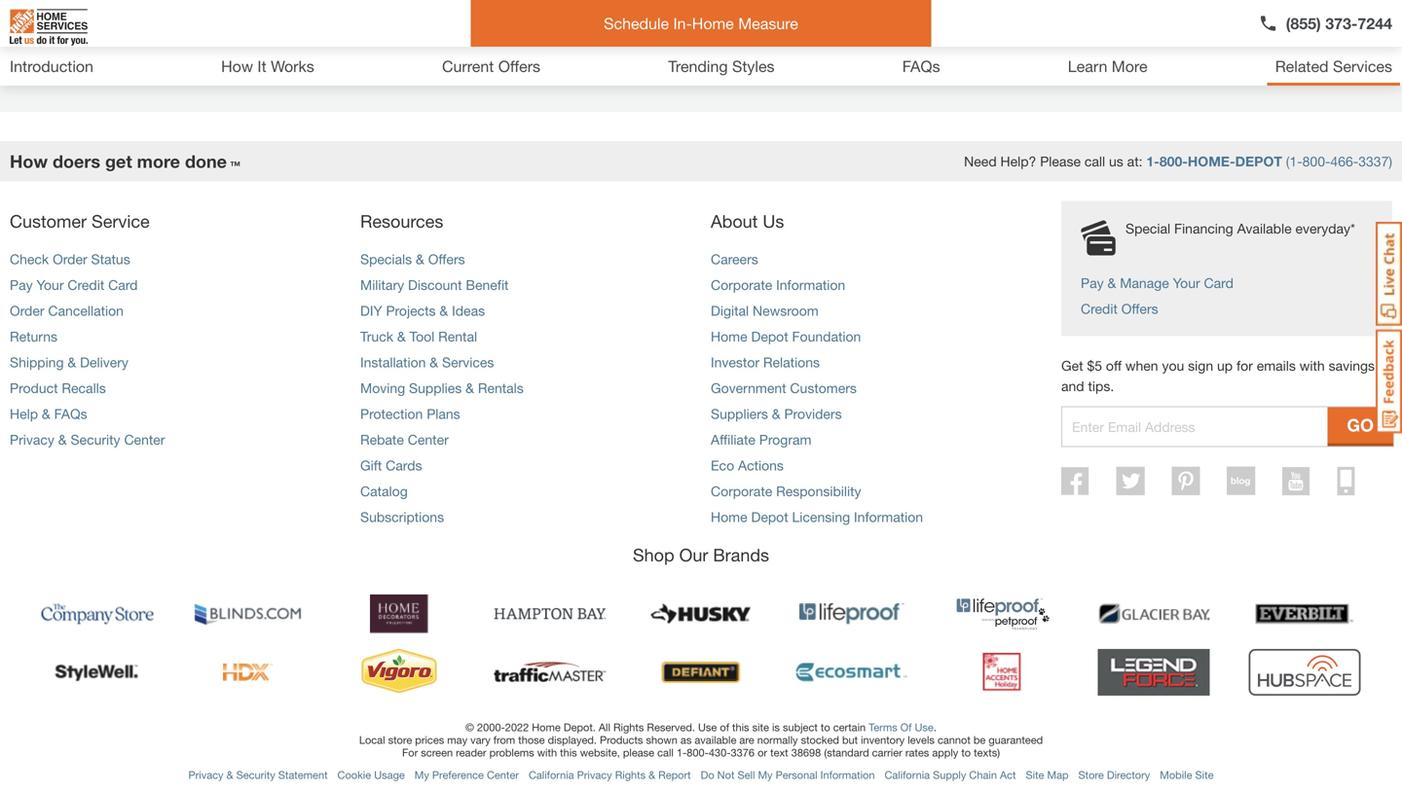 Task type: vqa. For each thing, say whether or not it's contained in the screenshot.
Read Return Policy 'Link'
no



Task type: describe. For each thing, give the bounding box(es) containing it.
mobile
[[1160, 770, 1193, 782]]

pay inside check order status pay your credit card order cancellation returns shipping & delivery product recalls help & faqs privacy & security center
[[10, 277, 33, 293]]

shipping & delivery link
[[10, 355, 128, 371]]

do not sell my personal information link
[[701, 770, 875, 782]]

blinds.com image
[[192, 590, 304, 639]]

go button
[[1328, 408, 1394, 444]]

home depot on youtube image
[[1283, 467, 1311, 496]]

home depot on facebook image
[[1062, 467, 1090, 496]]

returns
[[10, 329, 57, 345]]

newsroom
[[753, 303, 819, 319]]

not
[[718, 770, 735, 782]]

special financing available everyday*
[[1126, 221, 1356, 237]]

terms
[[869, 722, 898, 735]]

shop
[[633, 545, 675, 566]]

& inside pay & manage your card credit offers
[[1108, 275, 1117, 291]]

credit for &
[[1081, 301, 1118, 317]]

2 corporate from the top
[[711, 484, 773, 500]]

reader
[[456, 747, 487, 760]]

brands
[[713, 545, 770, 566]]

subscriptions
[[360, 509, 444, 526]]

depot
[[1236, 153, 1283, 170]]

how doers get more done ™
[[10, 151, 241, 172]]

38698
[[792, 747, 821, 760]]

how for it
[[221, 57, 253, 75]]

product
[[10, 380, 58, 396]]

my preference center link
[[415, 770, 519, 782]]

related
[[1276, 57, 1329, 75]]

© 2000-2022 home depot. all rights reserved. use of this site is subject to certain terms of use . local store prices may vary from those displayed. products shown as available are normally stocked but inventory levels cannot be guaranteed for screen reader problems with this website, please call 1-800-430-3376 or text 38698 (standard carrier rates apply to texts) privacy & security statement cookie usage my preference center california privacy rights & report do not sell my personal information california supply chain act site map store directory mobile site
[[189, 722, 1214, 782]]

styles
[[733, 57, 775, 75]]

stylewell image
[[41, 649, 153, 697]]

& left statement
[[227, 770, 233, 782]]

offers inside pay & manage your card credit offers
[[1122, 301, 1159, 317]]

0 horizontal spatial order
[[10, 303, 44, 319]]

0 vertical spatial to
[[821, 722, 831, 735]]

& up recalls
[[68, 355, 76, 371]]

suppliers
[[711, 406, 768, 422]]

1 vertical spatial information
[[854, 509, 924, 526]]

hubspace smart home image
[[1249, 649, 1361, 697]]

vinyl window replacement link
[[701, 5, 891, 36]]

2 site from the left
[[1196, 770, 1214, 782]]

done
[[185, 151, 227, 172]]

reserved.
[[647, 722, 695, 735]]

credit for order
[[68, 277, 104, 293]]

with inside © 2000-2022 home depot. all rights reserved. use of this site is subject to certain terms of use . local store prices may vary from those displayed. products shown as available are normally stocked but inventory levels cannot be guaranteed for screen reader problems with this website, please call 1-800-430-3376 or text 38698 (standard carrier rates apply to texts) privacy & security statement cookie usage my preference center california privacy rights & report do not sell my personal information california supply chain act site map store directory mobile site
[[537, 747, 557, 760]]

home depot blog image
[[1227, 467, 1256, 496]]

carrier
[[872, 747, 903, 760]]

installation & services link
[[360, 355, 494, 371]]

careers link
[[711, 251, 759, 267]]

benefit
[[466, 277, 509, 293]]

privacy & security statement link
[[189, 770, 328, 782]]

website,
[[580, 747, 620, 760]]

discount
[[408, 277, 462, 293]]

products
[[600, 735, 643, 747]]

(standard
[[824, 747, 870, 760]]

foundation
[[792, 329, 861, 345]]

terms of use link
[[869, 722, 934, 735]]

learn more
[[1068, 57, 1148, 75]]

legend force image
[[1098, 649, 1210, 697]]

1 california from the left
[[529, 770, 574, 782]]

hardwood flooring installation link
[[62, 5, 275, 36]]

store
[[1079, 770, 1104, 782]]

get
[[1062, 358, 1084, 374]]

rebate center link
[[360, 432, 449, 448]]

specials & offers military discount benefit diy projects & ideas truck & tool rental installation & services moving supplies & rentals protection plans rebate center gift cards catalog subscriptions
[[360, 251, 524, 526]]

supply
[[933, 770, 967, 782]]

are
[[740, 735, 755, 747]]

center inside © 2000-2022 home depot. all rights reserved. use of this site is subject to certain terms of use . local store prices may vary from those displayed. products shown as available are normally stocked but inventory levels cannot be guaranteed for screen reader problems with this website, please call 1-800-430-3376 or text 38698 (standard carrier rates apply to texts) privacy & security statement cookie usage my preference center california privacy rights & report do not sell my personal information california supply chain act site map store directory mobile site
[[487, 770, 519, 782]]

1 vertical spatial this
[[560, 747, 577, 760]]

1 corporate from the top
[[711, 277, 773, 293]]

glacier bay image
[[1098, 590, 1210, 639]]

hardwood flooring installation
[[62, 7, 275, 26]]

information inside © 2000-2022 home depot. all rights reserved. use of this site is subject to certain terms of use . local store prices may vary from those displayed. products shown as available are normally stocked but inventory levels cannot be guaranteed for screen reader problems with this website, please call 1-800-430-3376 or text 38698 (standard carrier rates apply to texts) privacy & security statement cookie usage my preference center california privacy rights & report do not sell my personal information california supply chain act site map store directory mobile site
[[821, 770, 875, 782]]

status
[[91, 251, 130, 267]]

373-
[[1326, 14, 1358, 33]]

1 horizontal spatial 1-
[[1147, 153, 1160, 170]]

1 vertical spatial more
[[137, 151, 180, 172]]

remodeling
[[439, 7, 522, 26]]

you
[[1163, 358, 1185, 374]]

2 california from the left
[[885, 770, 930, 782]]

service
[[92, 211, 150, 232]]

1 use from the left
[[698, 722, 717, 735]]

careers corporate information digital newsroom home depot foundation investor relations government customers suppliers & providers affiliate program eco actions corporate responsibility home depot licensing information
[[711, 251, 924, 526]]

military discount benefit link
[[360, 277, 509, 293]]

call inside © 2000-2022 home depot. all rights reserved. use of this site is subject to certain terms of use . local store prices may vary from those displayed. products shown as available are normally stocked but inventory levels cannot be guaranteed for screen reader problems with this website, please call 1-800-430-3376 or text 38698 (standard carrier rates apply to texts) privacy & security statement cookie usage my preference center california privacy rights & report do not sell my personal information california supply chain act site map store directory mobile site
[[658, 747, 674, 760]]

eco actions link
[[711, 458, 784, 474]]

usage
[[374, 770, 405, 782]]

us
[[763, 211, 785, 232]]

3376
[[731, 747, 755, 760]]

kitchen remodeling
[[382, 7, 522, 26]]

home accents holiday image
[[947, 649, 1059, 697]]

cannot
[[938, 735, 971, 747]]

& left ideas
[[440, 303, 448, 319]]

2 use from the left
[[915, 722, 934, 735]]

need
[[965, 153, 997, 170]]

program
[[760, 432, 812, 448]]

help?
[[1001, 153, 1037, 170]]

home depot on pintrest image
[[1172, 467, 1201, 496]]

1 horizontal spatial order
[[53, 251, 87, 267]]

ecosmart image
[[796, 649, 908, 697]]

1 depot from the top
[[752, 329, 789, 345]]

at:
[[1128, 153, 1143, 170]]

7244
[[1358, 14, 1393, 33]]

delivery
[[80, 355, 128, 371]]

please
[[1041, 153, 1081, 170]]

financing
[[1175, 221, 1234, 237]]

tips.
[[1089, 378, 1115, 395]]

site
[[753, 722, 769, 735]]

™
[[230, 159, 241, 172]]

digital
[[711, 303, 749, 319]]

schedule in-home measure button
[[471, 0, 932, 47]]

learn
[[1068, 57, 1108, 75]]

preference
[[432, 770, 484, 782]]

0 vertical spatial more
[[714, 29, 752, 47]]

1 site from the left
[[1026, 770, 1045, 782]]

schedule in-home measure
[[604, 14, 799, 33]]

security inside © 2000-2022 home depot. all rights reserved. use of this site is subject to certain terms of use . local store prices may vary from those displayed. products shown as available are normally stocked but inventory levels cannot be guaranteed for screen reader problems with this website, please call 1-800-430-3376 or text 38698 (standard carrier rates apply to texts) privacy & security statement cookie usage my preference center california privacy rights & report do not sell my personal information california supply chain act site map store directory mobile site
[[236, 770, 275, 782]]

& right the help
[[42, 406, 50, 422]]

0 vertical spatial information
[[777, 277, 846, 293]]

2 depot from the top
[[752, 509, 789, 526]]

or
[[758, 747, 768, 760]]

services inside specials & offers military discount benefit diy projects & ideas truck & tool rental installation & services moving supplies & rentals protection plans rebate center gift cards catalog subscriptions
[[442, 355, 494, 371]]

emails
[[1257, 358, 1296, 374]]

& up supplies on the left of page
[[430, 355, 438, 371]]

home depot mobile apps image
[[1338, 467, 1356, 496]]

pay your credit card link
[[10, 277, 138, 293]]

text
[[771, 747, 789, 760]]

2 horizontal spatial 800-
[[1303, 153, 1331, 170]]

our
[[680, 545, 709, 566]]

& left report
[[649, 770, 656, 782]]

moving supplies & rentals link
[[360, 380, 524, 396]]

feedback link image
[[1376, 329, 1403, 434]]

protection
[[360, 406, 423, 422]]

all
[[599, 722, 611, 735]]

help & faqs link
[[10, 406, 87, 422]]

measure
[[739, 14, 799, 33]]

in-
[[674, 14, 692, 33]]

affiliate
[[711, 432, 756, 448]]

& left "rentals"
[[466, 380, 474, 396]]

hdx image
[[192, 649, 304, 697]]

report
[[659, 770, 691, 782]]

1 horizontal spatial privacy
[[189, 770, 224, 782]]



Task type: locate. For each thing, give the bounding box(es) containing it.
home depot on twitter image
[[1117, 467, 1146, 496]]

800- right "depot"
[[1303, 153, 1331, 170]]

pay & manage your card credit offers
[[1081, 275, 1234, 317]]

how left it on the top left of the page
[[221, 57, 253, 75]]

2 vertical spatial information
[[821, 770, 875, 782]]

catalog link
[[360, 484, 408, 500]]

credit up cancellation
[[68, 277, 104, 293]]

home decorators collection image
[[343, 590, 455, 639]]

1 my from the left
[[415, 770, 429, 782]]

information
[[777, 277, 846, 293], [854, 509, 924, 526], [821, 770, 875, 782]]

call left us
[[1085, 153, 1106, 170]]

0 horizontal spatial your
[[37, 277, 64, 293]]

1 horizontal spatial your
[[1174, 275, 1201, 291]]

1 vertical spatial with
[[537, 747, 557, 760]]

0 horizontal spatial credit
[[68, 277, 104, 293]]

0 horizontal spatial my
[[415, 770, 429, 782]]

depot up the investor relations link
[[752, 329, 789, 345]]

subscriptions link
[[360, 509, 444, 526]]

2 vertical spatial offers
[[1122, 301, 1159, 317]]

1 vertical spatial offers
[[428, 251, 465, 267]]

1 horizontal spatial services
[[1334, 57, 1393, 75]]

1 horizontal spatial security
[[236, 770, 275, 782]]

0 vertical spatial how
[[221, 57, 253, 75]]

prices
[[415, 735, 444, 747]]

relations
[[764, 355, 820, 371]]

466-
[[1331, 153, 1359, 170]]

& down help & faqs link
[[58, 432, 67, 448]]

0 vertical spatial corporate
[[711, 277, 773, 293]]

vigoro image
[[343, 649, 455, 697]]

more
[[714, 29, 752, 47], [137, 151, 180, 172]]

1 horizontal spatial faqs
[[903, 57, 941, 75]]

your up order cancellation link
[[37, 277, 64, 293]]

1 vertical spatial credit
[[1081, 301, 1118, 317]]

0 horizontal spatial to
[[821, 722, 831, 735]]

truck
[[360, 329, 394, 345]]

security left statement
[[236, 770, 275, 782]]

1- up report
[[677, 747, 687, 760]]

rights right all
[[614, 722, 644, 735]]

security down recalls
[[71, 432, 120, 448]]

1 horizontal spatial card
[[1205, 275, 1234, 291]]

offers right current
[[499, 57, 541, 75]]

special
[[1126, 221, 1171, 237]]

0 vertical spatial security
[[71, 432, 120, 448]]

privacy left statement
[[189, 770, 224, 782]]

trafficmaster image
[[494, 649, 606, 697]]

get
[[105, 151, 132, 172]]

0 horizontal spatial card
[[108, 277, 138, 293]]

1 vertical spatial security
[[236, 770, 275, 782]]

& down government customers link
[[772, 406, 781, 422]]

your right manage
[[1174, 275, 1201, 291]]

pay up credit offers link
[[1081, 275, 1104, 291]]

1 vertical spatial installation
[[360, 355, 426, 371]]

use right of
[[915, 722, 934, 735]]

kitchen
[[382, 7, 435, 26]]

1 horizontal spatial call
[[1085, 153, 1106, 170]]

(855) 373-7244 link
[[1259, 12, 1393, 35]]

center down problems
[[487, 770, 519, 782]]

0 vertical spatial faqs
[[903, 57, 941, 75]]

offers up "discount"
[[428, 251, 465, 267]]

0 horizontal spatial 800-
[[687, 747, 709, 760]]

0 horizontal spatial offers
[[428, 251, 465, 267]]

2 horizontal spatial center
[[487, 770, 519, 782]]

check order status link
[[10, 251, 130, 267]]

0 horizontal spatial pay
[[10, 277, 33, 293]]

0 horizontal spatial faqs
[[54, 406, 87, 422]]

cookie usage link
[[338, 770, 405, 782]]

husky image
[[645, 590, 757, 639]]

how left doers
[[10, 151, 48, 172]]

0 horizontal spatial more
[[137, 151, 180, 172]]

center inside specials & offers military discount benefit diy projects & ideas truck & tool rental installation & services moving supplies & rentals protection plans rebate center gift cards catalog subscriptions
[[408, 432, 449, 448]]

1 vertical spatial rights
[[615, 770, 646, 782]]

credit up "$5"
[[1081, 301, 1118, 317]]

0 horizontal spatial 1-
[[677, 747, 687, 760]]

1 horizontal spatial site
[[1196, 770, 1214, 782]]

0 horizontal spatial center
[[124, 432, 165, 448]]

chain
[[970, 770, 997, 782]]

returns link
[[10, 329, 57, 345]]

ideas
[[452, 303, 485, 319]]

information right licensing
[[854, 509, 924, 526]]

more right get
[[137, 151, 180, 172]]

& up military discount benefit link
[[416, 251, 425, 267]]

1 horizontal spatial center
[[408, 432, 449, 448]]

supplies
[[409, 380, 462, 396]]

2 horizontal spatial offers
[[1122, 301, 1159, 317]]

security inside check order status pay your credit card order cancellation returns shipping & delivery product recalls help & faqs privacy & security center
[[71, 432, 120, 448]]

the company store image
[[41, 590, 153, 639]]

your inside pay & manage your card credit offers
[[1174, 275, 1201, 291]]

depot.
[[564, 722, 596, 735]]

resources
[[360, 211, 444, 232]]

call left as
[[658, 747, 674, 760]]

installation up it on the top left of the page
[[200, 7, 275, 26]]

us
[[1110, 153, 1124, 170]]

schedule
[[604, 14, 669, 33]]

lifeproof flooring image
[[796, 590, 908, 639]]

california down the those
[[529, 770, 574, 782]]

privacy inside check order status pay your credit card order cancellation returns shipping & delivery product recalls help & faqs privacy & security center
[[10, 432, 54, 448]]

affiliate program link
[[711, 432, 812, 448]]

hardwood
[[62, 7, 135, 26]]

1 horizontal spatial this
[[733, 722, 750, 735]]

privacy down website,
[[577, 770, 612, 782]]

government customers link
[[711, 380, 857, 396]]

shipping
[[10, 355, 64, 371]]

defiant image
[[645, 649, 757, 697]]

pay
[[1081, 275, 1104, 291], [10, 277, 33, 293]]

center inside check order status pay your credit card order cancellation returns shipping & delivery product recalls help & faqs privacy & security center
[[124, 432, 165, 448]]

1 horizontal spatial how
[[221, 57, 253, 75]]

installation up moving
[[360, 355, 426, 371]]

rental
[[438, 329, 477, 345]]

1 vertical spatial call
[[658, 747, 674, 760]]

1 vertical spatial 1-
[[677, 747, 687, 760]]

my right sell
[[758, 770, 773, 782]]

center down delivery in the left top of the page
[[124, 432, 165, 448]]

credit inside pay & manage your card credit offers
[[1081, 301, 1118, 317]]

this down depot.
[[560, 747, 577, 760]]

pay down check
[[10, 277, 33, 293]]

1- inside © 2000-2022 home depot. all rights reserved. use of this site is subject to certain terms of use . local store prices may vary from those displayed. products shown as available are normally stocked but inventory levels cannot be guaranteed for screen reader problems with this website, please call 1-800-430-3376 or text 38698 (standard carrier rates apply to texts) privacy & security statement cookie usage my preference center california privacy rights & report do not sell my personal information california supply chain act site map store directory mobile site
[[677, 747, 687, 760]]

offers inside specials & offers military discount benefit diy projects & ideas truck & tool rental installation & services moving supplies & rentals protection plans rebate center gift cards catalog subscriptions
[[428, 251, 465, 267]]

use left of
[[698, 722, 717, 735]]

live chat image
[[1376, 222, 1403, 326]]

more down the vinyl
[[714, 29, 752, 47]]

this
[[733, 722, 750, 735], [560, 747, 577, 760]]

gift
[[360, 458, 382, 474]]

for
[[402, 747, 418, 760]]

& up credit offers link
[[1108, 275, 1117, 291]]

0 vertical spatial services
[[1334, 57, 1393, 75]]

installation inside specials & offers military discount benefit diy projects & ideas truck & tool rental installation & services moving supplies & rentals protection plans rebate center gift cards catalog subscriptions
[[360, 355, 426, 371]]

card inside pay & manage your card credit offers
[[1205, 275, 1234, 291]]

offers down manage
[[1122, 301, 1159, 317]]

800- inside © 2000-2022 home depot. all rights reserved. use of this site is subject to certain terms of use . local store prices may vary from those displayed. products shown as available are normally stocked but inventory levels cannot be guaranteed for screen reader problems with this website, please call 1-800-430-3376 or text 38698 (standard carrier rates apply to texts) privacy & security statement cookie usage my preference center california privacy rights & report do not sell my personal information california supply chain act site map store directory mobile site
[[687, 747, 709, 760]]

services down 7244
[[1334, 57, 1393, 75]]

0 horizontal spatial site
[[1026, 770, 1045, 782]]

rights
[[614, 722, 644, 735], [615, 770, 646, 782]]

credit
[[68, 277, 104, 293], [1081, 301, 1118, 317]]

1 horizontal spatial california
[[885, 770, 930, 782]]

rights down please
[[615, 770, 646, 782]]

corporate down careers
[[711, 277, 773, 293]]

1 horizontal spatial 800-
[[1160, 153, 1188, 170]]

©
[[466, 722, 474, 735]]

go
[[1348, 415, 1375, 436]]

1 horizontal spatial credit
[[1081, 301, 1118, 317]]

your inside check order status pay your credit card order cancellation returns shipping & delivery product recalls help & faqs privacy & security center
[[37, 277, 64, 293]]

get $5 off when you sign up for emails with savings and tips.
[[1062, 358, 1376, 395]]

Enter Email Address email field
[[1063, 408, 1328, 447]]

with inside get $5 off when you sign up for emails with savings and tips.
[[1300, 358, 1326, 374]]

1 horizontal spatial pay
[[1081, 275, 1104, 291]]

home inside button
[[692, 14, 734, 33]]

tool
[[410, 329, 435, 345]]

manage
[[1120, 275, 1170, 291]]

1 vertical spatial services
[[442, 355, 494, 371]]

& inside the careers corporate information digital newsroom home depot foundation investor relations government customers suppliers & providers affiliate program eco actions corporate responsibility home depot licensing information
[[772, 406, 781, 422]]

0 horizontal spatial call
[[658, 747, 674, 760]]

store
[[388, 735, 412, 747]]

available
[[695, 735, 737, 747]]

site left map
[[1026, 770, 1045, 782]]

home inside © 2000-2022 home depot. all rights reserved. use of this site is subject to certain terms of use . local store prices may vary from those displayed. products shown as available are normally stocked but inventory levels cannot be guaranteed for screen reader problems with this website, please call 1-800-430-3376 or text 38698 (standard carrier rates apply to texts) privacy & security statement cookie usage my preference center california privacy rights & report do not sell my personal information california supply chain act site map store directory mobile site
[[532, 722, 561, 735]]

1 horizontal spatial to
[[962, 747, 971, 760]]

0 vertical spatial 1-
[[1147, 153, 1160, 170]]

1 vertical spatial corporate
[[711, 484, 773, 500]]

site map link
[[1026, 770, 1069, 782]]

how it works
[[221, 57, 314, 75]]

corporate responsibility link
[[711, 484, 862, 500]]

use
[[698, 722, 717, 735], [915, 722, 934, 735]]

be
[[974, 735, 986, 747]]

card inside check order status pay your credit card order cancellation returns shipping & delivery product recalls help & faqs privacy & security center
[[108, 277, 138, 293]]

1 vertical spatial to
[[962, 747, 971, 760]]

0 horizontal spatial how
[[10, 151, 48, 172]]

1 horizontal spatial more
[[714, 29, 752, 47]]

statement
[[278, 770, 328, 782]]

my down for
[[415, 770, 429, 782]]

& left tool
[[397, 329, 406, 345]]

$5
[[1088, 358, 1103, 374]]

corporate down eco actions link in the right of the page
[[711, 484, 773, 500]]

0 horizontal spatial installation
[[200, 7, 275, 26]]

0 vertical spatial depot
[[752, 329, 789, 345]]

flooring
[[139, 7, 196, 26]]

depot down the corporate responsibility "link"
[[752, 509, 789, 526]]

0 vertical spatial offers
[[499, 57, 541, 75]]

1 horizontal spatial offers
[[499, 57, 541, 75]]

check
[[10, 251, 49, 267]]

0 horizontal spatial this
[[560, 747, 577, 760]]

0 horizontal spatial california
[[529, 770, 574, 782]]

0 horizontal spatial services
[[442, 355, 494, 371]]

0 horizontal spatial security
[[71, 432, 120, 448]]

0 vertical spatial this
[[733, 722, 750, 735]]

card down financing
[[1205, 275, 1234, 291]]

1 horizontal spatial my
[[758, 770, 773, 782]]

0 vertical spatial with
[[1300, 358, 1326, 374]]

about us
[[711, 211, 785, 232]]

0 horizontal spatial privacy
[[10, 432, 54, 448]]

to left be
[[962, 747, 971, 760]]

1- right at:
[[1147, 153, 1160, 170]]

customer
[[10, 211, 87, 232]]

information down (standard
[[821, 770, 875, 782]]

services down rental
[[442, 355, 494, 371]]

trending styles
[[668, 57, 775, 75]]

order up returns link
[[10, 303, 44, 319]]

center down plans
[[408, 432, 449, 448]]

california down rates
[[885, 770, 930, 782]]

1 vertical spatial how
[[10, 151, 48, 172]]

pay inside pay & manage your card credit offers
[[1081, 275, 1104, 291]]

those
[[518, 735, 545, 747]]

0 vertical spatial rights
[[614, 722, 644, 735]]

trending
[[668, 57, 728, 75]]

vary
[[471, 735, 491, 747]]

0 horizontal spatial use
[[698, 722, 717, 735]]

to left certain
[[821, 722, 831, 735]]

1 vertical spatial order
[[10, 303, 44, 319]]

2 horizontal spatial privacy
[[577, 770, 612, 782]]

1 horizontal spatial with
[[1300, 358, 1326, 374]]

off
[[1107, 358, 1122, 374]]

order up pay your credit card link at the left top of the page
[[53, 251, 87, 267]]

lifeproof with petproof technology carpet image
[[947, 590, 1059, 639]]

works
[[271, 57, 314, 75]]

everbilt image
[[1249, 590, 1361, 639]]

with right problems
[[537, 747, 557, 760]]

order cancellation link
[[10, 303, 124, 319]]

800- right at:
[[1160, 153, 1188, 170]]

customers
[[790, 380, 857, 396]]

credit inside check order status pay your credit card order cancellation returns shipping & delivery product recalls help & faqs privacy & security center
[[68, 277, 104, 293]]

1 horizontal spatial installation
[[360, 355, 426, 371]]

screen
[[421, 747, 453, 760]]

cookie
[[338, 770, 371, 782]]

displayed.
[[548, 735, 597, 747]]

do it for you logo image
[[10, 1, 88, 54]]

1 horizontal spatial use
[[915, 722, 934, 735]]

0 vertical spatial credit
[[68, 277, 104, 293]]

1 vertical spatial faqs
[[54, 406, 87, 422]]

0 vertical spatial call
[[1085, 153, 1106, 170]]

hampton bay image
[[494, 590, 606, 639]]

doers
[[53, 151, 100, 172]]

privacy down the help
[[10, 432, 54, 448]]

faqs inside check order status pay your credit card order cancellation returns shipping & delivery product recalls help & faqs privacy & security center
[[54, 406, 87, 422]]

site
[[1026, 770, 1045, 782], [1196, 770, 1214, 782]]

(855)
[[1286, 14, 1322, 33]]

0 vertical spatial installation
[[200, 7, 275, 26]]

0 vertical spatial order
[[53, 251, 87, 267]]

catalog
[[360, 484, 408, 500]]

site right mobile
[[1196, 770, 1214, 782]]

(855) 373-7244
[[1286, 14, 1393, 33]]

2022
[[505, 722, 529, 735]]

with right emails
[[1300, 358, 1326, 374]]

as
[[681, 735, 692, 747]]

this right of
[[733, 722, 750, 735]]

texts)
[[974, 747, 1000, 760]]

information up newsroom
[[777, 277, 846, 293]]

800- up do
[[687, 747, 709, 760]]

card down status
[[108, 277, 138, 293]]

how for doers
[[10, 151, 48, 172]]

call
[[1085, 153, 1106, 170], [658, 747, 674, 760]]

1 vertical spatial depot
[[752, 509, 789, 526]]

inventory
[[861, 735, 905, 747]]

government
[[711, 380, 787, 396]]

2 my from the left
[[758, 770, 773, 782]]

0 horizontal spatial with
[[537, 747, 557, 760]]



